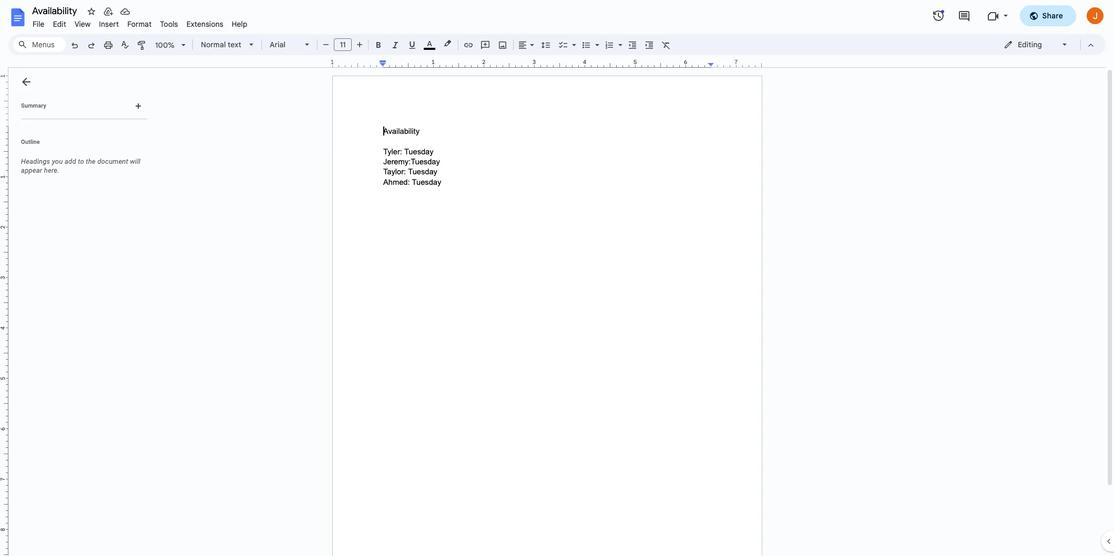 Task type: vqa. For each thing, say whether or not it's contained in the screenshot.
spacing
no



Task type: describe. For each thing, give the bounding box(es) containing it.
tools
[[160, 19, 178, 29]]

Rename text field
[[28, 4, 83, 17]]

line & paragraph spacing image
[[540, 37, 552, 52]]

tools menu item
[[156, 18, 182, 30]]

arial option
[[270, 37, 299, 52]]

right margin image
[[708, 59, 761, 67]]

styles list. normal text selected. option
[[201, 37, 243, 52]]

checklist menu image
[[569, 38, 576, 42]]

normal
[[201, 40, 226, 49]]

view
[[75, 19, 91, 29]]

left margin image
[[333, 59, 386, 67]]

insert image image
[[497, 37, 509, 52]]

Menus field
[[13, 37, 66, 52]]

edit
[[53, 19, 66, 29]]

share button
[[1020, 5, 1076, 26]]

Font size text field
[[334, 38, 351, 51]]

help menu item
[[228, 18, 252, 30]]

summary
[[21, 103, 46, 109]]

menu bar banner
[[0, 0, 1114, 557]]

here.
[[44, 167, 59, 175]]

headings
[[21, 158, 50, 166]]

Star checkbox
[[84, 4, 99, 19]]

you
[[52, 158, 63, 166]]

Font size field
[[334, 38, 356, 52]]

file
[[33, 19, 44, 29]]

extensions menu item
[[182, 18, 228, 30]]



Task type: locate. For each thing, give the bounding box(es) containing it.
main toolbar
[[65, 0, 675, 496]]

extensions
[[186, 19, 223, 29]]

editing button
[[996, 37, 1076, 53]]

insert
[[99, 19, 119, 29]]

format
[[127, 19, 152, 29]]

summary heading
[[21, 102, 46, 110]]

normal text
[[201, 40, 241, 49]]

add
[[65, 158, 76, 166]]

view menu item
[[70, 18, 95, 30]]

Zoom field
[[151, 37, 190, 53]]

share
[[1042, 11, 1063, 21]]

text
[[228, 40, 241, 49]]

top margin image
[[0, 76, 8, 129]]

outline
[[21, 139, 40, 146]]

text color image
[[424, 37, 435, 50]]

highlight color image
[[442, 37, 453, 50]]

headings you add to the document will appear here.
[[21, 158, 140, 175]]

Zoom text field
[[152, 38, 178, 53]]

insert menu item
[[95, 18, 123, 30]]

help
[[232, 19, 247, 29]]

outline heading
[[8, 138, 151, 153]]

file menu item
[[28, 18, 49, 30]]

appear
[[21, 167, 42, 175]]

1
[[331, 58, 334, 66]]

application
[[0, 0, 1114, 557]]

editing
[[1018, 40, 1042, 49]]

to
[[78, 158, 84, 166]]

mode and view toolbar
[[996, 34, 1099, 55]]

menu bar inside menu bar banner
[[28, 14, 252, 31]]

arial
[[270, 40, 286, 49]]

application containing share
[[0, 0, 1114, 557]]

document
[[97, 158, 128, 166]]

will
[[130, 158, 140, 166]]

menu bar
[[28, 14, 252, 31]]

edit menu item
[[49, 18, 70, 30]]

the
[[86, 158, 96, 166]]

document outline element
[[8, 68, 151, 557]]

format menu item
[[123, 18, 156, 30]]

menu bar containing file
[[28, 14, 252, 31]]



